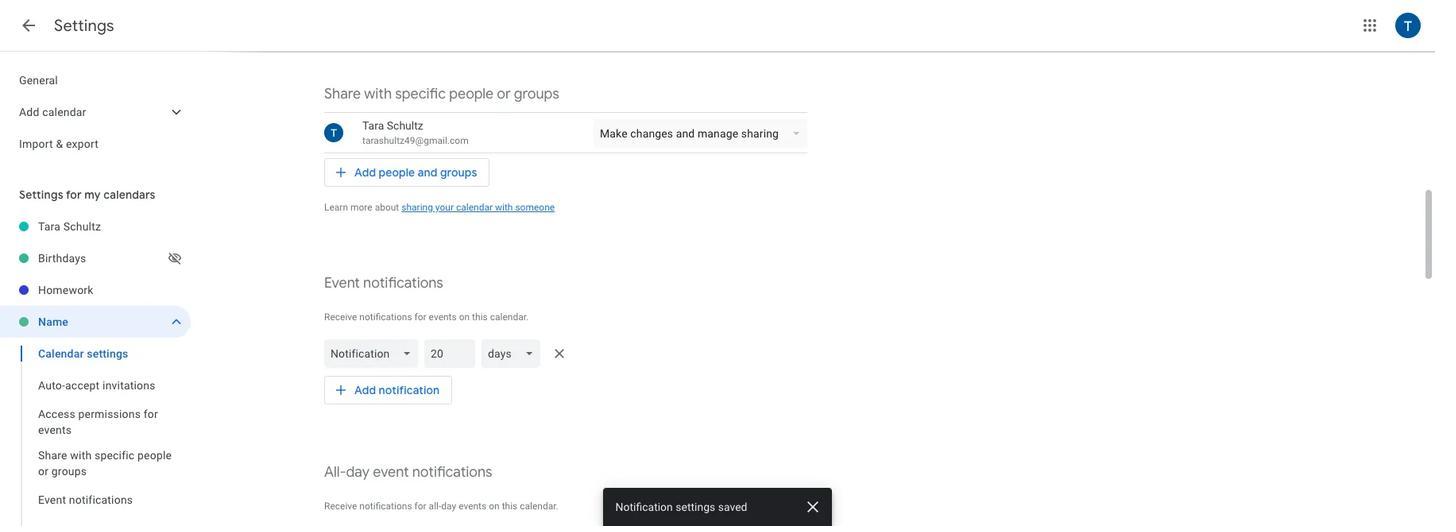 Task type: vqa. For each thing, say whether or not it's contained in the screenshot.
Add an item
no



Task type: locate. For each thing, give the bounding box(es) containing it.
1 horizontal spatial schultz
[[387, 119, 423, 132]]

on
[[459, 312, 470, 323], [489, 501, 500, 512]]

specific
[[395, 85, 446, 103], [95, 449, 135, 462]]

settings
[[87, 347, 128, 360], [676, 501, 716, 513]]

your
[[435, 202, 454, 213]]

1 vertical spatial events
[[38, 424, 72, 436]]

for left all-
[[415, 501, 427, 512]]

settings right go back image
[[54, 16, 114, 36]]

20 days before element
[[324, 336, 807, 371]]

tree
[[0, 64, 191, 160]]

tara inside tree item
[[38, 220, 60, 233]]

1 vertical spatial on
[[489, 501, 500, 512]]

0 vertical spatial add
[[19, 106, 39, 118]]

1 vertical spatial event
[[38, 494, 66, 506]]

birthdays link
[[38, 242, 165, 274]]

1 horizontal spatial day
[[441, 501, 456, 512]]

2 vertical spatial people
[[138, 449, 172, 462]]

schultz inside 'tara schultz' tree item
[[63, 220, 101, 233]]

tara inside tara schultz tarashultz49@gmail.com
[[362, 119, 384, 132]]

1 vertical spatial with
[[495, 202, 513, 213]]

1 horizontal spatial tara
[[362, 119, 384, 132]]

0 horizontal spatial calendar
[[42, 106, 86, 118]]

1 vertical spatial event notifications
[[38, 494, 133, 506]]

share with specific people or groups down access permissions for events
[[38, 449, 172, 478]]

add inside 'tree'
[[19, 106, 39, 118]]

access
[[38, 408, 75, 420]]

with
[[364, 85, 392, 103], [495, 202, 513, 213], [70, 449, 92, 462]]

invitations
[[103, 379, 155, 392]]

settings up tara schultz
[[19, 188, 63, 202]]

calendar
[[38, 347, 84, 360]]

people up tara schultz tarashultz49@gmail.com
[[449, 85, 494, 103]]

day down all-day event notifications
[[441, 501, 456, 512]]

with up tara schultz tarashultz49@gmail.com
[[364, 85, 392, 103]]

0 horizontal spatial schultz
[[63, 220, 101, 233]]

events
[[429, 312, 457, 323], [38, 424, 72, 436], [459, 501, 487, 512]]

0 horizontal spatial events
[[38, 424, 72, 436]]

1 vertical spatial this
[[502, 501, 518, 512]]

settings for settings
[[54, 16, 114, 36]]

2 vertical spatial groups
[[51, 465, 87, 478]]

notification
[[616, 501, 673, 513]]

receive notifications for events on this calendar.
[[324, 312, 529, 323]]

events right all-
[[459, 501, 487, 512]]

event notifications down access permissions for events
[[38, 494, 133, 506]]

share
[[324, 85, 361, 103], [38, 449, 67, 462]]

for for receive notifications for events on this calendar.
[[415, 312, 427, 323]]

0 vertical spatial this
[[472, 312, 488, 323]]

0 vertical spatial people
[[449, 85, 494, 103]]

groups
[[514, 85, 559, 103], [440, 165, 477, 180], [51, 465, 87, 478]]

0 horizontal spatial event notifications
[[38, 494, 133, 506]]

tree containing general
[[0, 64, 191, 160]]

0 vertical spatial day
[[346, 463, 370, 482]]

day
[[346, 463, 370, 482], [441, 501, 456, 512]]

calendar settings
[[38, 347, 128, 360]]

calendar.
[[490, 312, 529, 323], [520, 501, 559, 512]]

2 horizontal spatial events
[[459, 501, 487, 512]]

0 horizontal spatial specific
[[95, 449, 135, 462]]

2 vertical spatial add
[[354, 383, 376, 397]]

homework
[[38, 284, 93, 296]]

add up "import"
[[19, 106, 39, 118]]

0 vertical spatial settings
[[87, 347, 128, 360]]

0 vertical spatial calendar.
[[490, 312, 529, 323]]

0 vertical spatial or
[[497, 85, 511, 103]]

1 horizontal spatial this
[[502, 501, 518, 512]]

1 horizontal spatial settings
[[676, 501, 716, 513]]

add for add people and groups
[[354, 165, 376, 180]]

specific up tara schultz tarashultz49@gmail.com
[[395, 85, 446, 103]]

0 horizontal spatial on
[[459, 312, 470, 323]]

on up the days in advance for notification number field at bottom
[[459, 312, 470, 323]]

this
[[472, 312, 488, 323], [502, 501, 518, 512]]

or
[[497, 85, 511, 103], [38, 465, 49, 478]]

0 vertical spatial share
[[324, 85, 361, 103]]

0 horizontal spatial event
[[38, 494, 66, 506]]

specific inside share with specific people or groups
[[95, 449, 135, 462]]

0 horizontal spatial people
[[138, 449, 172, 462]]

event notifications
[[324, 274, 443, 292], [38, 494, 133, 506]]

0 vertical spatial receive
[[324, 312, 357, 323]]

0 vertical spatial events
[[429, 312, 457, 323]]

events inside access permissions for events
[[38, 424, 72, 436]]

homework tree item
[[0, 274, 191, 306]]

0 vertical spatial calendar
[[42, 106, 86, 118]]

for inside access permissions for events
[[144, 408, 158, 420]]

tara for tara schultz
[[38, 220, 60, 233]]

and
[[418, 165, 438, 180]]

settings down the name link on the left
[[87, 347, 128, 360]]

1 vertical spatial groups
[[440, 165, 477, 180]]

1 vertical spatial calendar.
[[520, 501, 559, 512]]

for
[[66, 188, 82, 202], [415, 312, 427, 323], [144, 408, 158, 420], [415, 501, 427, 512]]

tara up birthdays
[[38, 220, 60, 233]]

people down permissions
[[138, 449, 172, 462]]

tara schultz
[[38, 220, 101, 233]]

1 vertical spatial settings
[[676, 501, 716, 513]]

settings inside group
[[87, 347, 128, 360]]

Days in advance for notification number field
[[431, 339, 469, 368]]

add notification button
[[324, 371, 453, 409]]

1 horizontal spatial groups
[[440, 165, 477, 180]]

schultz down settings for my calendars
[[63, 220, 101, 233]]

learn more about sharing your calendar with someone
[[324, 202, 555, 213]]

1 vertical spatial tara
[[38, 220, 60, 233]]

0 horizontal spatial day
[[346, 463, 370, 482]]

notifications up the receive notifications for all-day events on this calendar.
[[412, 463, 492, 482]]

birthdays
[[38, 252, 86, 265]]

groups inside add people and groups button
[[440, 165, 477, 180]]

schultz up 'tarashultz49@gmail.com'
[[387, 119, 423, 132]]

1 vertical spatial share with specific people or groups
[[38, 449, 172, 478]]

people
[[449, 85, 494, 103], [379, 165, 415, 180], [138, 449, 172, 462]]

day left event
[[346, 463, 370, 482]]

calendars
[[104, 188, 156, 202]]

0 vertical spatial settings
[[54, 16, 114, 36]]

receive for event
[[324, 312, 357, 323]]

0 vertical spatial schultz
[[387, 119, 423, 132]]

settings
[[54, 16, 114, 36], [19, 188, 63, 202]]

1 vertical spatial receive
[[324, 501, 357, 512]]

1 horizontal spatial calendar
[[456, 202, 493, 213]]

1 horizontal spatial event notifications
[[324, 274, 443, 292]]

1 vertical spatial share
[[38, 449, 67, 462]]

0 horizontal spatial share with specific people or groups
[[38, 449, 172, 478]]

1 vertical spatial schultz
[[63, 220, 101, 233]]

add
[[19, 106, 39, 118], [354, 165, 376, 180], [354, 383, 376, 397]]

0 horizontal spatial settings
[[87, 347, 128, 360]]

1 horizontal spatial on
[[489, 501, 500, 512]]

schultz
[[387, 119, 423, 132], [63, 220, 101, 233]]

events up the days in advance for notification number field at bottom
[[429, 312, 457, 323]]

1 vertical spatial add
[[354, 165, 376, 180]]

schultz inside tara schultz tarashultz49@gmail.com
[[387, 119, 423, 132]]

2 receive from the top
[[324, 501, 357, 512]]

notifications down access permissions for events
[[69, 494, 133, 506]]

notifications
[[363, 274, 443, 292], [360, 312, 412, 323], [412, 463, 492, 482], [69, 494, 133, 506], [360, 501, 412, 512]]

name
[[38, 316, 68, 328]]

settings for my calendars tree
[[0, 211, 191, 526]]

1 horizontal spatial events
[[429, 312, 457, 323]]

0 horizontal spatial or
[[38, 465, 49, 478]]

share with specific people or groups up tara schultz tarashultz49@gmail.com
[[324, 85, 559, 103]]

1 vertical spatial calendar
[[456, 202, 493, 213]]

add notification
[[354, 383, 440, 397]]

1 receive from the top
[[324, 312, 357, 323]]

0 vertical spatial groups
[[514, 85, 559, 103]]

2 vertical spatial events
[[459, 501, 487, 512]]

1 horizontal spatial people
[[379, 165, 415, 180]]

calendar
[[42, 106, 86, 118], [456, 202, 493, 213]]

1 vertical spatial people
[[379, 165, 415, 180]]

2 horizontal spatial with
[[495, 202, 513, 213]]

0 vertical spatial tara
[[362, 119, 384, 132]]

tara up 'tarashultz49@gmail.com'
[[362, 119, 384, 132]]

0 horizontal spatial tara
[[38, 220, 60, 233]]

1 horizontal spatial with
[[364, 85, 392, 103]]

0 vertical spatial specific
[[395, 85, 446, 103]]

0 horizontal spatial groups
[[51, 465, 87, 478]]

receive
[[324, 312, 357, 323], [324, 501, 357, 512]]

0 vertical spatial on
[[459, 312, 470, 323]]

calendar up & on the left of the page
[[42, 106, 86, 118]]

event
[[324, 274, 360, 292], [38, 494, 66, 506]]

calendar inside 'tree'
[[42, 106, 86, 118]]

calendar right your
[[456, 202, 493, 213]]

people inside button
[[379, 165, 415, 180]]

1 horizontal spatial event
[[324, 274, 360, 292]]

more
[[350, 202, 372, 213]]

event notifications up receive notifications for events on this calendar.
[[324, 274, 443, 292]]

with left someone
[[495, 202, 513, 213]]

1 horizontal spatial share
[[324, 85, 361, 103]]

2 vertical spatial with
[[70, 449, 92, 462]]

1 horizontal spatial share with specific people or groups
[[324, 85, 559, 103]]

add left notification
[[354, 383, 376, 397]]

auto-accept invitations
[[38, 379, 155, 392]]

specific down access permissions for events
[[95, 449, 135, 462]]

None field
[[324, 339, 425, 368], [482, 339, 547, 368], [324, 339, 425, 368], [482, 339, 547, 368]]

schultz for tara schultz
[[63, 220, 101, 233]]

for up notification
[[415, 312, 427, 323]]

group containing calendar settings
[[0, 338, 191, 526]]

settings left saved
[[676, 501, 716, 513]]

1 vertical spatial specific
[[95, 449, 135, 462]]

1 vertical spatial or
[[38, 465, 49, 478]]

with down access permissions for events
[[70, 449, 92, 462]]

events down access
[[38, 424, 72, 436]]

0 horizontal spatial with
[[70, 449, 92, 462]]

import & export
[[19, 137, 99, 150]]

people left and
[[379, 165, 415, 180]]

add up the more
[[354, 165, 376, 180]]

tarashultz49@gmail.com
[[362, 135, 469, 146]]

share with specific people or groups
[[324, 85, 559, 103], [38, 449, 172, 478]]

tara
[[362, 119, 384, 132], [38, 220, 60, 233]]

on right all-
[[489, 501, 500, 512]]

0 horizontal spatial share
[[38, 449, 67, 462]]

tara schultz tree item
[[0, 211, 191, 242]]

1 vertical spatial settings
[[19, 188, 63, 202]]

group
[[0, 338, 191, 526]]

1 horizontal spatial specific
[[395, 85, 446, 103]]

for down invitations
[[144, 408, 158, 420]]



Task type: describe. For each thing, give the bounding box(es) containing it.
notifications up add notification button
[[360, 312, 412, 323]]

settings for settings for my calendars
[[19, 188, 63, 202]]

access permissions for events
[[38, 408, 158, 436]]

event inside group
[[38, 494, 66, 506]]

tara schultz tarashultz49@gmail.com
[[362, 119, 469, 146]]

1 vertical spatial day
[[441, 501, 456, 512]]

share inside settings for my calendars tree
[[38, 449, 67, 462]]

settings for notification
[[676, 501, 716, 513]]

add calendar
[[19, 106, 86, 118]]

2 horizontal spatial people
[[449, 85, 494, 103]]

for for receive notifications for all-day events on this calendar.
[[415, 501, 427, 512]]

notification settings saved
[[616, 501, 748, 513]]

settings heading
[[54, 16, 114, 36]]

notifications inside group
[[69, 494, 133, 506]]

name link
[[38, 306, 162, 338]]

my
[[84, 188, 101, 202]]

export
[[66, 137, 99, 150]]

permissions
[[78, 408, 141, 420]]

birthdays tree item
[[0, 242, 191, 274]]

import
[[19, 137, 53, 150]]

events for notifications
[[429, 312, 457, 323]]

learn
[[324, 202, 348, 213]]

add for add notification
[[354, 383, 376, 397]]

event notifications inside group
[[38, 494, 133, 506]]

events for permissions
[[38, 424, 72, 436]]

schultz for tara schultz tarashultz49@gmail.com
[[387, 119, 423, 132]]

sharing
[[402, 202, 433, 213]]

all-
[[324, 463, 346, 482]]

for for access permissions for events
[[144, 408, 158, 420]]

notifications down event
[[360, 501, 412, 512]]

0 vertical spatial event
[[324, 274, 360, 292]]

settings for calendar
[[87, 347, 128, 360]]

&
[[56, 137, 63, 150]]

0 vertical spatial share with specific people or groups
[[324, 85, 559, 103]]

saved
[[719, 501, 748, 513]]

event
[[373, 463, 409, 482]]

accept
[[65, 379, 100, 392]]

auto-
[[38, 379, 65, 392]]

for left 'my'
[[66, 188, 82, 202]]

groups inside share with specific people or groups
[[51, 465, 87, 478]]

about
[[375, 202, 399, 213]]

someone
[[515, 202, 555, 213]]

receive for all-
[[324, 501, 357, 512]]

0 horizontal spatial this
[[472, 312, 488, 323]]

with inside settings for my calendars tree
[[70, 449, 92, 462]]

people inside share with specific people or groups
[[138, 449, 172, 462]]

all-
[[429, 501, 441, 512]]

0 vertical spatial with
[[364, 85, 392, 103]]

share with specific people or groups inside group
[[38, 449, 172, 478]]

settings for my calendars
[[19, 188, 156, 202]]

0 vertical spatial event notifications
[[324, 274, 443, 292]]

sharing your calendar with someone link
[[402, 202, 555, 213]]

1 horizontal spatial or
[[497, 85, 511, 103]]

add people and groups
[[354, 165, 477, 180]]

notifications up receive notifications for events on this calendar.
[[363, 274, 443, 292]]

all-day event notifications
[[324, 463, 492, 482]]

name tree item
[[0, 306, 191, 338]]

notification
[[379, 383, 440, 397]]

add for add calendar
[[19, 106, 39, 118]]

receive notifications for all-day events on this calendar.
[[324, 501, 559, 512]]

go back image
[[19, 16, 38, 35]]

2 horizontal spatial groups
[[514, 85, 559, 103]]

or inside tree
[[38, 465, 49, 478]]

homework link
[[38, 274, 191, 306]]

add people and groups button
[[324, 153, 490, 192]]

tara for tara schultz tarashultz49@gmail.com
[[362, 119, 384, 132]]

general
[[19, 74, 58, 87]]



